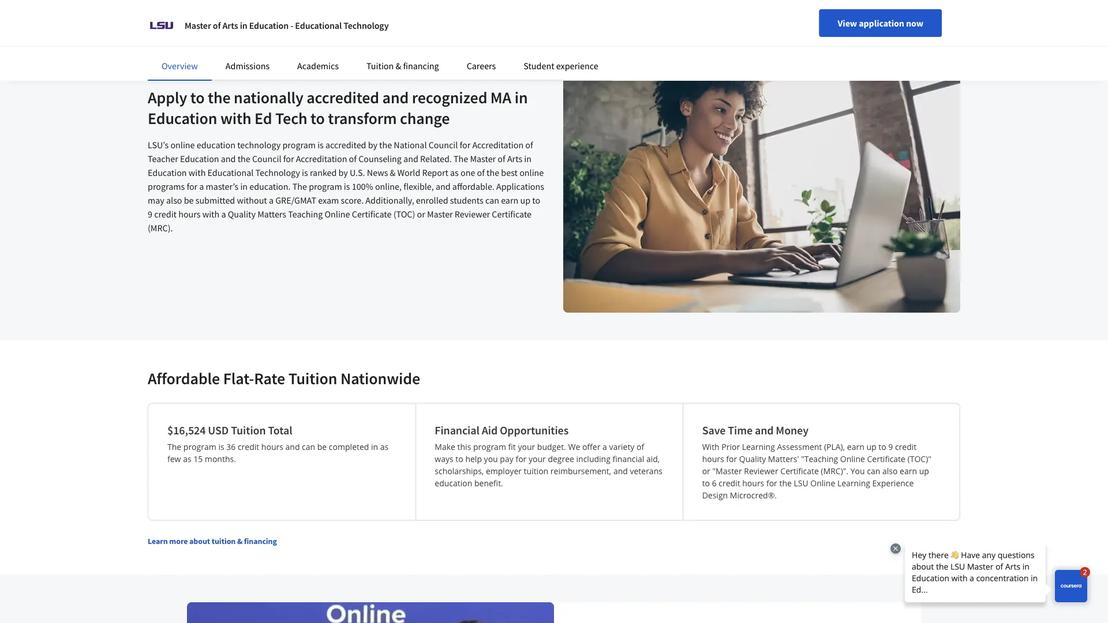 Task type: describe. For each thing, give the bounding box(es) containing it.
also inside lsu's online education technology program is accredited by the national council for accreditation of teacher education and the council for accreditation of counseling and related.  the master of arts in education with educational technology is ranked by u.s. news & world report as one of the best online programs for a master's in education. the program is 100% online, flexible, and affordable. applications may also be submitted without a gre/gmat exam score. additionally, enrolled students can earn up to 9 credit hours with a quality matters teaching online certificate (toc) or master reviewer certificate (mrc).
[[166, 195, 182, 206]]

of right one
[[477, 167, 485, 178]]

veterans
[[630, 466, 663, 477]]

1 vertical spatial council
[[252, 153, 281, 165]]

flat-
[[223, 369, 254, 389]]

1 horizontal spatial online
[[520, 167, 544, 178]]

this
[[458, 442, 471, 453]]

total
[[268, 423, 292, 438]]

view application now button
[[819, 9, 942, 37]]

(pla),
[[824, 442, 845, 453]]

affordable flat-rate tuition nationwide
[[148, 369, 420, 389]]

about
[[189, 536, 210, 547]]

one
[[461, 167, 475, 178]]

for up education.
[[283, 153, 294, 165]]

earn inside lsu's online education technology program is accredited by the national council for accreditation of teacher education and the council for accreditation of counseling and related.  the master of arts in education with educational technology is ranked by u.s. news & world report as one of the best online programs for a master's in education. the program is 100% online, flexible, and affordable. applications may also be submitted without a gre/gmat exam score. additionally, enrolled students can earn up to 9 credit hours with a quality matters teaching online certificate (toc) or master reviewer certificate (mrc).
[[501, 195, 519, 206]]

for right "programs"
[[187, 181, 198, 192]]

flexible,
[[404, 181, 434, 192]]

education up master's
[[180, 153, 219, 165]]

tuition inside $16,524  usd tuition total the program is 36 credit hours and can be completed in as few as 15 months.
[[231, 423, 266, 438]]

academics link
[[297, 60, 339, 72]]

9 inside lsu's online education technology program is accredited by the national council for accreditation of teacher education and the council for accreditation of counseling and related.  the master of arts in education with educational technology is ranked by u.s. news & world report as one of the best online programs for a master's in education. the program is 100% online, flexible, and affordable. applications may also be submitted without a gre/gmat exam score. additionally, enrolled students can earn up to 9 credit hours with a quality matters teaching online certificate (toc) or master reviewer certificate (mrc).
[[148, 208, 152, 220]]

tech
[[275, 108, 307, 128]]

education left -
[[249, 20, 289, 31]]

6
[[712, 478, 717, 489]]

time
[[728, 423, 753, 438]]

hours inside $16,524  usd tuition total the program is 36 credit hours and can be completed in as few as 15 months.
[[261, 442, 283, 453]]

of up u.s.
[[349, 153, 357, 165]]

overview link
[[162, 60, 198, 72]]

0 horizontal spatial financing
[[244, 536, 277, 547]]

exam
[[318, 195, 339, 206]]

matters'
[[768, 454, 799, 465]]

and inside $16,524  usd tuition total the program is 36 credit hours and can be completed in as few as 15 months.
[[285, 442, 300, 453]]

save time and money list item
[[684, 404, 951, 520]]

for up one
[[460, 139, 471, 151]]

and down national
[[404, 153, 418, 165]]

certificate up lsu
[[781, 466, 819, 477]]

hours down with
[[702, 454, 724, 465]]

is up ranked
[[318, 139, 324, 151]]

master's
[[206, 181, 239, 192]]

for up microcred®.
[[767, 478, 777, 489]]

is inside $16,524  usd tuition total the program is 36 credit hours and can be completed in as few as 15 months.
[[218, 442, 224, 453]]

1 horizontal spatial educational
[[295, 20, 342, 31]]

$16,524  usd tuition total list item
[[149, 404, 416, 520]]

0 vertical spatial your
[[518, 442, 535, 453]]

(mrc)".
[[821, 466, 849, 477]]

0 vertical spatial accreditation
[[472, 139, 524, 151]]

view
[[838, 17, 857, 29]]

2 vertical spatial &
[[237, 536, 243, 547]]

help
[[466, 454, 482, 465]]

microcred®.
[[730, 490, 777, 501]]

additionally,
[[366, 195, 414, 206]]

hours inside lsu's online education technology program is accredited by the national council for accreditation of teacher education and the council for accreditation of counseling and related.  the master of arts in education with educational technology is ranked by u.s. news & world report as one of the best online programs for a master's in education. the program is 100% online, flexible, and affordable. applications may also be submitted without a gre/gmat exam score. additionally, enrolled students can earn up to 9 credit hours with a quality matters teaching online certificate (toc) or master reviewer certificate (mrc).
[[178, 208, 201, 220]]

also inside 'save time and money with prior learning assessment (pla), earn up to 9 credit hours for quality matters' "teaching online certificate (toc)" or "master reviewer certificate (mrc)". you can also earn up to 6 credit hours for the lsu online learning experience design microcred®.'
[[883, 466, 898, 477]]

credit down the "master
[[719, 478, 740, 489]]

arts inside lsu's online education technology program is accredited by the national council for accreditation of teacher education and the council for accreditation of counseling and related.  the master of arts in education with educational technology is ranked by u.s. news & world report as one of the best online programs for a master's in education. the program is 100% online, flexible, and affordable. applications may also be submitted without a gre/gmat exam score. additionally, enrolled students can earn up to 9 credit hours with a quality matters teaching online certificate (toc) or master reviewer certificate (mrc).
[[507, 153, 522, 165]]

certificate up experience
[[867, 454, 906, 465]]

0 vertical spatial &
[[396, 60, 401, 72]]

(mrc).
[[148, 222, 173, 234]]

applications
[[496, 181, 544, 192]]

gre/gmat
[[275, 195, 316, 206]]

assessment
[[777, 442, 822, 453]]

fit
[[508, 442, 516, 453]]

(toc)
[[393, 208, 415, 220]]

teacher
[[148, 153, 178, 165]]

1 vertical spatial online
[[840, 454, 865, 465]]

may
[[148, 195, 164, 206]]

completed
[[329, 442, 369, 453]]

overview
[[162, 60, 198, 72]]

ma
[[491, 87, 512, 108]]

including
[[576, 454, 611, 465]]

and inside apply to the nationally accredited and recognized ma in education with ed tech to transform change
[[382, 87, 409, 108]]

in up without
[[240, 181, 248, 192]]

2 horizontal spatial tuition
[[367, 60, 394, 72]]

1 vertical spatial with
[[189, 167, 206, 178]]

to right the apply
[[190, 87, 205, 108]]

scholarships,
[[435, 466, 484, 477]]

the left the best
[[487, 167, 499, 178]]

2 horizontal spatial master
[[470, 153, 496, 165]]

1 horizontal spatial online
[[811, 478, 835, 489]]

design
[[702, 490, 728, 501]]

0 vertical spatial master
[[185, 20, 211, 31]]

36
[[226, 442, 236, 453]]

1 vertical spatial tuition
[[212, 536, 236, 547]]

report
[[422, 167, 448, 178]]

hours up microcred®.
[[743, 478, 764, 489]]

experience
[[873, 478, 914, 489]]

rate
[[254, 369, 285, 389]]

apply to the nationally accredited and recognized ma in education with ed tech to transform change
[[148, 87, 528, 128]]

to up experience
[[879, 442, 886, 453]]

learn more about tuition & financing link
[[148, 536, 277, 547]]

offer
[[582, 442, 601, 453]]

for inside financial aid opportunities make this program fit your budget.   we offer a variety of ways to help you pay for your degree including financial aid, scholarships, employer tuition reimbursement, and veterans education benefit.
[[516, 454, 527, 465]]

make
[[435, 442, 455, 453]]

credit inside $16,524  usd tuition total the program is 36 credit hours and can be completed in as few as 15 months.
[[238, 442, 259, 453]]

employer
[[486, 466, 522, 477]]

benefit.
[[474, 478, 503, 489]]

and inside 'save time and money with prior learning assessment (pla), earn up to 9 credit hours for quality matters' "teaching online certificate (toc)" or "master reviewer certificate (mrc)". you can also earn up to 6 credit hours for the lsu online learning experience design microcred®.'
[[755, 423, 774, 438]]

pay
[[500, 454, 514, 465]]

few
[[167, 454, 181, 465]]

students
[[450, 195, 484, 206]]

student experience
[[524, 60, 598, 72]]

in up admissions
[[240, 20, 247, 31]]

for down prior
[[726, 454, 737, 465]]

affordable
[[148, 369, 220, 389]]

aid,
[[647, 454, 660, 465]]

national
[[394, 139, 427, 151]]

of right louisiana state university logo
[[213, 20, 221, 31]]

careers link
[[467, 60, 496, 72]]

1 horizontal spatial council
[[429, 139, 458, 151]]

financial
[[613, 454, 644, 465]]

0 horizontal spatial accreditation
[[296, 153, 347, 165]]

and down report at the left top of the page
[[436, 181, 451, 192]]

ways
[[435, 454, 454, 465]]

academics
[[297, 60, 339, 72]]

a up matters
[[269, 195, 274, 206]]

programs
[[148, 181, 185, 192]]

a up the submitted
[[199, 181, 204, 192]]

learn
[[148, 536, 168, 547]]

we
[[568, 442, 580, 453]]

learn more about tuition & financing
[[148, 536, 277, 547]]

list containing $16,524  usd tuition total
[[148, 403, 961, 521]]

education.
[[250, 181, 291, 192]]

score.
[[341, 195, 364, 206]]

$16,524  usd tuition total the program is 36 credit hours and can be completed in as few as 15 months.
[[167, 423, 389, 465]]

save time and money with prior learning assessment (pla), earn up to 9 credit hours for quality matters' "teaching online certificate (toc)" or "master reviewer certificate (mrc)". you can also earn up to 6 credit hours for the lsu online learning experience design microcred®.
[[702, 423, 932, 501]]



Task type: locate. For each thing, give the bounding box(es) containing it.
online down (mrc)".
[[811, 478, 835, 489]]

program up you
[[473, 442, 506, 453]]

1 vertical spatial 9
[[889, 442, 893, 453]]

matters
[[258, 208, 286, 220]]

tuition inside financial aid opportunities make this program fit your budget.   we offer a variety of ways to help you pay for your degree including financial aid, scholarships, employer tuition reimbursement, and veterans education benefit.
[[524, 466, 549, 477]]

1 vertical spatial your
[[529, 454, 546, 465]]

world
[[397, 167, 420, 178]]

1 horizontal spatial tuition
[[524, 466, 549, 477]]

0 horizontal spatial can
[[302, 442, 315, 453]]

by left u.s.
[[339, 167, 348, 178]]

the inside apply to the nationally accredited and recognized ma in education with ed tech to transform change
[[208, 87, 231, 108]]

1 vertical spatial the
[[293, 181, 307, 192]]

the
[[208, 87, 231, 108], [379, 139, 392, 151], [238, 153, 250, 165], [487, 167, 499, 178], [780, 478, 792, 489]]

by up the counseling
[[368, 139, 377, 151]]

quality
[[228, 208, 256, 220], [739, 454, 766, 465]]

to right tech
[[311, 108, 325, 128]]

2 vertical spatial with
[[202, 208, 219, 220]]

0 horizontal spatial earn
[[501, 195, 519, 206]]

or inside 'save time and money with prior learning assessment (pla), earn up to 9 credit hours for quality matters' "teaching online certificate (toc)" or "master reviewer certificate (mrc)". you can also earn up to 6 credit hours for the lsu online learning experience design microcred®.'
[[702, 466, 711, 477]]

the down technology at the left of the page
[[238, 153, 250, 165]]

education inside lsu's online education technology program is accredited by the national council for accreditation of teacher education and the council for accreditation of counseling and related.  the master of arts in education with educational technology is ranked by u.s. news & world report as one of the best online programs for a master's in education. the program is 100% online, flexible, and affordable. applications may also be submitted without a gre/gmat exam score. additionally, enrolled students can earn up to 9 credit hours with a quality matters teaching online certificate (toc) or master reviewer certificate (mrc).
[[197, 139, 236, 151]]

aid
[[482, 423, 498, 438]]

and right time
[[755, 423, 774, 438]]

2 horizontal spatial up
[[919, 466, 929, 477]]

0 vertical spatial the
[[454, 153, 468, 165]]

can left completed
[[302, 442, 315, 453]]

and down tuition & financing
[[382, 87, 409, 108]]

0 vertical spatial as
[[450, 167, 459, 178]]

0 horizontal spatial online
[[171, 139, 195, 151]]

and up master's
[[221, 153, 236, 165]]

0 vertical spatial 9
[[148, 208, 152, 220]]

reviewer down students at the left top of page
[[455, 208, 490, 220]]

for right pay
[[516, 454, 527, 465]]

online up applications
[[520, 167, 544, 178]]

1 vertical spatial master
[[470, 153, 496, 165]]

0 horizontal spatial educational
[[208, 167, 254, 178]]

0 horizontal spatial quality
[[228, 208, 256, 220]]

hours down the submitted
[[178, 208, 201, 220]]

1 horizontal spatial technology
[[344, 20, 389, 31]]

up down applications
[[520, 195, 531, 206]]

the up few
[[167, 442, 181, 453]]

9 up experience
[[889, 442, 893, 453]]

also down "programs"
[[166, 195, 182, 206]]

0 horizontal spatial online
[[325, 208, 350, 220]]

application
[[859, 17, 905, 29]]

0 horizontal spatial reviewer
[[455, 208, 490, 220]]

online inside lsu's online education technology program is accredited by the national council for accreditation of teacher education and the council for accreditation of counseling and related.  the master of arts in education with educational technology is ranked by u.s. news & world report as one of the best online programs for a master's in education. the program is 100% online, flexible, and affordable. applications may also be submitted without a gre/gmat exam score. additionally, enrolled students can earn up to 9 credit hours with a quality matters teaching online certificate (toc) or master reviewer certificate (mrc).
[[325, 208, 350, 220]]

and
[[382, 87, 409, 108], [221, 153, 236, 165], [404, 153, 418, 165], [436, 181, 451, 192], [755, 423, 774, 438], [285, 442, 300, 453], [614, 466, 628, 477]]

1 vertical spatial technology
[[255, 167, 300, 178]]

in up applications
[[524, 153, 532, 165]]

0 vertical spatial technology
[[344, 20, 389, 31]]

louisiana state university logo image
[[148, 12, 175, 39]]

tuition & financing link
[[367, 60, 439, 72]]

usd
[[208, 423, 229, 438]]

educational
[[295, 20, 342, 31], [208, 167, 254, 178]]

opportunities
[[500, 423, 569, 438]]

1 horizontal spatial or
[[702, 466, 711, 477]]

1 vertical spatial education
[[435, 478, 472, 489]]

the up the counseling
[[379, 139, 392, 151]]

as left one
[[450, 167, 459, 178]]

0 vertical spatial be
[[184, 195, 194, 206]]

1 horizontal spatial financing
[[403, 60, 439, 72]]

with
[[702, 442, 720, 453]]

related.
[[420, 153, 452, 165]]

arts
[[223, 20, 238, 31], [507, 153, 522, 165]]

learning down time
[[742, 442, 775, 453]]

0 horizontal spatial be
[[184, 195, 194, 206]]

list
[[148, 403, 961, 521]]

program down tech
[[283, 139, 316, 151]]

financial aid opportunities list item
[[416, 404, 684, 520]]

technology
[[237, 139, 281, 151]]

accredited inside lsu's online education technology program is accredited by the national council for accreditation of teacher education and the council for accreditation of counseling and related.  the master of arts in education with educational technology is ranked by u.s. news & world report as one of the best online programs for a master's in education. the program is 100% online, flexible, and affordable. applications may also be submitted without a gre/gmat exam score. additionally, enrolled students can earn up to 9 credit hours with a quality matters teaching online certificate (toc) or master reviewer certificate (mrc).
[[326, 139, 366, 151]]

educational right -
[[295, 20, 342, 31]]

the left lsu
[[780, 478, 792, 489]]

news
[[367, 167, 388, 178]]

apply
[[148, 87, 187, 108]]

is left 36
[[218, 442, 224, 453]]

0 vertical spatial earn
[[501, 195, 519, 206]]

to left '6'
[[702, 478, 710, 489]]

0 vertical spatial also
[[166, 195, 182, 206]]

tuition & financing
[[367, 60, 439, 72]]

of inside financial aid opportunities make this program fit your budget.   we offer a variety of ways to help you pay for your degree including financial aid, scholarships, employer tuition reimbursement, and veterans education benefit.
[[637, 442, 644, 453]]

0 horizontal spatial learning
[[742, 442, 775, 453]]

credit up the (toc)"
[[895, 442, 917, 453]]

1 horizontal spatial be
[[317, 442, 327, 453]]

0 vertical spatial or
[[417, 208, 425, 220]]

reviewer
[[455, 208, 490, 220], [744, 466, 779, 477]]

1 horizontal spatial learning
[[838, 478, 870, 489]]

quality inside 'save time and money with prior learning assessment (pla), earn up to 9 credit hours for quality matters' "teaching online certificate (toc)" or "master reviewer certificate (mrc)". you can also earn up to 6 credit hours for the lsu online learning experience design microcred®.'
[[739, 454, 766, 465]]

reviewer down matters'
[[744, 466, 779, 477]]

be inside $16,524  usd tuition total the program is 36 credit hours and can be completed in as few as 15 months.
[[317, 442, 327, 453]]

1 vertical spatial tuition
[[288, 369, 337, 389]]

best
[[501, 167, 518, 178]]

education
[[197, 139, 236, 151], [435, 478, 472, 489]]

0 vertical spatial council
[[429, 139, 458, 151]]

to
[[190, 87, 205, 108], [311, 108, 325, 128], [532, 195, 540, 206], [879, 442, 886, 453], [456, 454, 463, 465], [702, 478, 710, 489]]

view application now
[[838, 17, 924, 29]]

9 inside 'save time and money with prior learning assessment (pla), earn up to 9 credit hours for quality matters' "teaching online certificate (toc)" or "master reviewer certificate (mrc)". you can also earn up to 6 credit hours for the lsu online learning experience design microcred®.'
[[889, 442, 893, 453]]

more
[[169, 536, 188, 547]]

2 horizontal spatial the
[[454, 153, 468, 165]]

and down 'total'
[[285, 442, 300, 453]]

to up the scholarships,
[[456, 454, 463, 465]]

to inside lsu's online education technology program is accredited by the national council for accreditation of teacher education and the council for accreditation of counseling and related.  the master of arts in education with educational technology is ranked by u.s. news & world report as one of the best online programs for a master's in education. the program is 100% online, flexible, and affordable. applications may also be submitted without a gre/gmat exam score. additionally, enrolled students can earn up to 9 credit hours with a quality matters teaching online certificate (toc) or master reviewer certificate (mrc).
[[532, 195, 540, 206]]

education down the apply
[[148, 108, 217, 128]]

earn down the (toc)"
[[900, 466, 917, 477]]

education up master's
[[197, 139, 236, 151]]

can inside 'save time and money with prior learning assessment (pla), earn up to 9 credit hours for quality matters' "teaching online certificate (toc)" or "master reviewer certificate (mrc)". you can also earn up to 6 credit hours for the lsu online learning experience design microcred®.'
[[867, 466, 881, 477]]

1 vertical spatial accreditation
[[296, 153, 347, 165]]

15
[[194, 454, 203, 465]]

can inside $16,524  usd tuition total the program is 36 credit hours and can be completed in as few as 15 months.
[[302, 442, 315, 453]]

0 horizontal spatial tuition
[[231, 423, 266, 438]]

1 vertical spatial earn
[[847, 442, 865, 453]]

online
[[171, 139, 195, 151], [520, 167, 544, 178]]

experience
[[556, 60, 598, 72]]

up right (pla),
[[867, 442, 877, 453]]

your
[[518, 442, 535, 453], [529, 454, 546, 465]]

tuition
[[524, 466, 549, 477], [212, 536, 236, 547]]

as inside lsu's online education technology program is accredited by the national council for accreditation of teacher education and the council for accreditation of counseling and related.  the master of arts in education with educational technology is ranked by u.s. news & world report as one of the best online programs for a master's in education. the program is 100% online, flexible, and affordable. applications may also be submitted without a gre/gmat exam score. additionally, enrolled students can earn up to 9 credit hours with a quality matters teaching online certificate (toc) or master reviewer certificate (mrc).
[[450, 167, 459, 178]]

nationwide
[[341, 369, 420, 389]]

admissions link
[[226, 60, 270, 72]]

2 vertical spatial up
[[919, 466, 929, 477]]

program up '15'
[[183, 442, 216, 453]]

0 vertical spatial accredited
[[307, 87, 379, 108]]

with inside apply to the nationally accredited and recognized ma in education with ed tech to transform change
[[220, 108, 251, 128]]

online,
[[375, 181, 402, 192]]

technology
[[344, 20, 389, 31], [255, 167, 300, 178]]

your down budget.
[[529, 454, 546, 465]]

education inside apply to the nationally accredited and recognized ma in education with ed tech to transform change
[[148, 108, 217, 128]]

arts up the best
[[507, 153, 522, 165]]

educational up master's
[[208, 167, 254, 178]]

as right completed
[[380, 442, 389, 453]]

online down exam
[[325, 208, 350, 220]]

in right ma
[[515, 87, 528, 108]]

the inside $16,524  usd tuition total the program is 36 credit hours and can be completed in as few as 15 months.
[[167, 442, 181, 453]]

"master
[[713, 466, 742, 477]]

technology up education.
[[255, 167, 300, 178]]

1 vertical spatial be
[[317, 442, 327, 453]]

1 horizontal spatial tuition
[[288, 369, 337, 389]]

1 horizontal spatial arts
[[507, 153, 522, 165]]

0 vertical spatial education
[[197, 139, 236, 151]]

1 vertical spatial &
[[390, 167, 396, 178]]

now
[[906, 17, 924, 29]]

1 horizontal spatial earn
[[847, 442, 865, 453]]

quality inside lsu's online education technology program is accredited by the national council for accreditation of teacher education and the council for accreditation of counseling and related.  the master of arts in education with educational technology is ranked by u.s. news & world report as one of the best online programs for a master's in education. the program is 100% online, flexible, and affordable. applications may also be submitted without a gre/gmat exam score. additionally, enrolled students can earn up to 9 credit hours with a quality matters teaching online certificate (toc) or master reviewer certificate (mrc).
[[228, 208, 256, 220]]

program down ranked
[[309, 181, 342, 192]]

months.
[[205, 454, 236, 465]]

0 horizontal spatial up
[[520, 195, 531, 206]]

as left '15'
[[183, 454, 191, 465]]

1 vertical spatial accredited
[[326, 139, 366, 151]]

submitted
[[196, 195, 235, 206]]

& inside lsu's online education technology program is accredited by the national council for accreditation of teacher education and the council for accreditation of counseling and related.  the master of arts in education with educational technology is ranked by u.s. news & world report as one of the best online programs for a master's in education. the program is 100% online, flexible, and affordable. applications may also be submitted without a gre/gmat exam score. additionally, enrolled students can earn up to 9 credit hours with a quality matters teaching online certificate (toc) or master reviewer certificate (mrc).
[[390, 167, 396, 178]]

and inside financial aid opportunities make this program fit your budget.   we offer a variety of ways to help you pay for your degree including financial aid, scholarships, employer tuition reimbursement, and veterans education benefit.
[[614, 466, 628, 477]]

hours
[[178, 208, 201, 220], [261, 442, 283, 453], [702, 454, 724, 465], [743, 478, 764, 489]]

reviewer inside lsu's online education technology program is accredited by the national council for accreditation of teacher education and the council for accreditation of counseling and related.  the master of arts in education with educational technology is ranked by u.s. news & world report as one of the best online programs for a master's in education. the program is 100% online, flexible, and affordable. applications may also be submitted without a gre/gmat exam score. additionally, enrolled students can earn up to 9 credit hours with a quality matters teaching online certificate (toc) or master reviewer certificate (mrc).
[[455, 208, 490, 220]]

to down applications
[[532, 195, 540, 206]]

learning down you
[[838, 478, 870, 489]]

a inside financial aid opportunities make this program fit your budget.   we offer a variety of ways to help you pay for your degree including financial aid, scholarships, employer tuition reimbursement, and veterans education benefit.
[[603, 442, 607, 453]]

or left the "master
[[702, 466, 711, 477]]

change
[[400, 108, 450, 128]]

also up experience
[[883, 466, 898, 477]]

careers
[[467, 60, 496, 72]]

money
[[776, 423, 809, 438]]

earn
[[501, 195, 519, 206], [847, 442, 865, 453], [900, 466, 917, 477]]

counseling
[[359, 153, 402, 165]]

you
[[484, 454, 498, 465]]

9 down may
[[148, 208, 152, 220]]

education up "programs"
[[148, 167, 187, 178]]

without
[[237, 195, 267, 206]]

education inside financial aid opportunities make this program fit your budget.   we offer a variety of ways to help you pay for your degree including financial aid, scholarships, employer tuition reimbursement, and veterans education benefit.
[[435, 478, 472, 489]]

"teaching
[[801, 454, 838, 465]]

master up one
[[470, 153, 496, 165]]

by
[[368, 139, 377, 151], [339, 167, 348, 178]]

ranked
[[310, 167, 337, 178]]

program inside financial aid opportunities make this program fit your budget.   we offer a variety of ways to help you pay for your degree including financial aid, scholarships, employer tuition reimbursement, and veterans education benefit.
[[473, 442, 506, 453]]

0 vertical spatial up
[[520, 195, 531, 206]]

credit up (mrc).
[[154, 208, 177, 220]]

1 horizontal spatial 9
[[889, 442, 893, 453]]

master right louisiana state university logo
[[185, 20, 211, 31]]

learning
[[742, 442, 775, 453], [838, 478, 870, 489]]

with
[[220, 108, 251, 128], [189, 167, 206, 178], [202, 208, 219, 220]]

is left ranked
[[302, 167, 308, 178]]

1 horizontal spatial education
[[435, 478, 472, 489]]

variety
[[609, 442, 635, 453]]

the down admissions
[[208, 87, 231, 108]]

accredited up u.s.
[[326, 139, 366, 151]]

with left ed
[[220, 108, 251, 128]]

0 horizontal spatial by
[[339, 167, 348, 178]]

can inside lsu's online education technology program is accredited by the national council for accreditation of teacher education and the council for accreditation of counseling and related.  the master of arts in education with educational technology is ranked by u.s. news & world report as one of the best online programs for a master's in education. the program is 100% online, flexible, and affordable. applications may also be submitted without a gre/gmat exam score. additionally, enrolled students can earn up to 9 credit hours with a quality matters teaching online certificate (toc) or master reviewer certificate (mrc).
[[485, 195, 499, 206]]

tuition up 36
[[231, 423, 266, 438]]

1 horizontal spatial master
[[427, 208, 453, 220]]

education down the scholarships,
[[435, 478, 472, 489]]

council
[[429, 139, 458, 151], [252, 153, 281, 165]]

student experience link
[[524, 60, 598, 72]]

a down the submitted
[[221, 208, 226, 220]]

0 vertical spatial financing
[[403, 60, 439, 72]]

accreditation
[[472, 139, 524, 151], [296, 153, 347, 165]]

2 horizontal spatial can
[[867, 466, 881, 477]]

earn down applications
[[501, 195, 519, 206]]

affordable.
[[452, 181, 495, 192]]

student
[[524, 60, 554, 72]]

2 vertical spatial can
[[867, 466, 881, 477]]

1 vertical spatial also
[[883, 466, 898, 477]]

council up related. at left
[[429, 139, 458, 151]]

master
[[185, 20, 211, 31], [470, 153, 496, 165], [427, 208, 453, 220]]

accredited up transform
[[307, 87, 379, 108]]

0 horizontal spatial master
[[185, 20, 211, 31]]

1 vertical spatial by
[[339, 167, 348, 178]]

1 horizontal spatial as
[[380, 442, 389, 453]]

0 horizontal spatial also
[[166, 195, 182, 206]]

0 horizontal spatial technology
[[255, 167, 300, 178]]

1 horizontal spatial also
[[883, 466, 898, 477]]

2 horizontal spatial earn
[[900, 466, 917, 477]]

of up applications
[[526, 139, 533, 151]]

1 horizontal spatial can
[[485, 195, 499, 206]]

tuition right about
[[212, 536, 236, 547]]

is
[[318, 139, 324, 151], [302, 167, 308, 178], [344, 181, 350, 192], [218, 442, 224, 453]]

2 vertical spatial master
[[427, 208, 453, 220]]

0 vertical spatial quality
[[228, 208, 256, 220]]

2 vertical spatial as
[[183, 454, 191, 465]]

2 horizontal spatial as
[[450, 167, 459, 178]]

0 vertical spatial by
[[368, 139, 377, 151]]

program inside $16,524  usd tuition total the program is 36 credit hours and can be completed in as few as 15 months.
[[183, 442, 216, 453]]

1 horizontal spatial up
[[867, 442, 877, 453]]

1 vertical spatial financing
[[244, 536, 277, 547]]

ed
[[255, 108, 272, 128]]

1 horizontal spatial quality
[[739, 454, 766, 465]]

up inside lsu's online education technology program is accredited by the national council for accreditation of teacher education and the council for accreditation of counseling and related.  the master of arts in education with educational technology is ranked by u.s. news & world report as one of the best online programs for a master's in education. the program is 100% online, flexible, and affordable. applications may also be submitted without a gre/gmat exam score. additionally, enrolled students can earn up to 9 credit hours with a quality matters teaching online certificate (toc) or master reviewer certificate (mrc).
[[520, 195, 531, 206]]

1 horizontal spatial reviewer
[[744, 466, 779, 477]]

0 vertical spatial with
[[220, 108, 251, 128]]

1 vertical spatial reviewer
[[744, 466, 779, 477]]

certificate down applications
[[492, 208, 532, 220]]

$16,524
[[167, 423, 206, 438]]

certificate down the additionally,
[[352, 208, 392, 220]]

reviewer inside 'save time and money with prior learning assessment (pla), earn up to 9 credit hours for quality matters' "teaching online certificate (toc)" or "master reviewer certificate (mrc)". you can also earn up to 6 credit hours for the lsu online learning experience design microcred®.'
[[744, 466, 779, 477]]

master down enrolled
[[427, 208, 453, 220]]

or right (toc)
[[417, 208, 425, 220]]

of
[[213, 20, 221, 31], [526, 139, 533, 151], [349, 153, 357, 165], [498, 153, 506, 165], [477, 167, 485, 178], [637, 442, 644, 453]]

in inside $16,524  usd tuition total the program is 36 credit hours and can be completed in as few as 15 months.
[[371, 442, 378, 453]]

master of arts in education - educational technology
[[185, 20, 389, 31]]

0 vertical spatial can
[[485, 195, 499, 206]]

the inside 'save time and money with prior learning assessment (pla), earn up to 9 credit hours for quality matters' "teaching online certificate (toc)" or "master reviewer certificate (mrc)". you can also earn up to 6 credit hours for the lsu online learning experience design microcred®.'
[[780, 478, 792, 489]]

2 vertical spatial the
[[167, 442, 181, 453]]

of up financial
[[637, 442, 644, 453]]

budget.
[[537, 442, 566, 453]]

accredited inside apply to the nationally accredited and recognized ma in education with ed tech to transform change
[[307, 87, 379, 108]]

lsu
[[794, 478, 809, 489]]

quality down without
[[228, 208, 256, 220]]

for
[[460, 139, 471, 151], [283, 153, 294, 165], [187, 181, 198, 192], [516, 454, 527, 465], [726, 454, 737, 465], [767, 478, 777, 489]]

1 vertical spatial online
[[520, 167, 544, 178]]

tuition right rate
[[288, 369, 337, 389]]

be down "programs"
[[184, 195, 194, 206]]

you
[[851, 466, 865, 477]]

educational inside lsu's online education technology program is accredited by the national council for accreditation of teacher education and the council for accreditation of counseling and related.  the master of arts in education with educational technology is ranked by u.s. news & world report as one of the best online programs for a master's in education. the program is 100% online, flexible, and affordable. applications may also be submitted without a gre/gmat exam score. additionally, enrolled students can earn up to 9 credit hours with a quality matters teaching online certificate (toc) or master reviewer certificate (mrc).
[[208, 167, 254, 178]]

1 vertical spatial or
[[702, 466, 711, 477]]

0 vertical spatial online
[[325, 208, 350, 220]]

accreditation up the best
[[472, 139, 524, 151]]

is up score.
[[344, 181, 350, 192]]

in inside apply to the nationally accredited and recognized ma in education with ed tech to transform change
[[515, 87, 528, 108]]

1 vertical spatial educational
[[208, 167, 254, 178]]

online up you
[[840, 454, 865, 465]]

technology inside lsu's online education technology program is accredited by the national council for accreditation of teacher education and the council for accreditation of counseling and related.  the master of arts in education with educational technology is ranked by u.s. news & world report as one of the best online programs for a master's in education. the program is 100% online, flexible, and affordable. applications may also be submitted without a gre/gmat exam score. additionally, enrolled students can earn up to 9 credit hours with a quality matters teaching online certificate (toc) or master reviewer certificate (mrc).
[[255, 167, 300, 178]]

up down the (toc)"
[[919, 466, 929, 477]]

0 vertical spatial arts
[[223, 20, 238, 31]]

save
[[702, 423, 726, 438]]

earn right (pla),
[[847, 442, 865, 453]]

1 vertical spatial learning
[[838, 478, 870, 489]]

u.s.
[[350, 167, 365, 178]]

1 horizontal spatial the
[[293, 181, 307, 192]]

credit inside lsu's online education technology program is accredited by the national council for accreditation of teacher education and the council for accreditation of counseling and related.  the master of arts in education with educational technology is ranked by u.s. news & world report as one of the best online programs for a master's in education. the program is 100% online, flexible, and affordable. applications may also be submitted without a gre/gmat exam score. additionally, enrolled students can earn up to 9 credit hours with a quality matters teaching online certificate (toc) or master reviewer certificate (mrc).
[[154, 208, 177, 220]]

1 horizontal spatial accreditation
[[472, 139, 524, 151]]

0 vertical spatial online
[[171, 139, 195, 151]]

be left completed
[[317, 442, 327, 453]]

enrolled
[[416, 195, 448, 206]]

the up gre/gmat
[[293, 181, 307, 192]]

of up the best
[[498, 153, 506, 165]]

technology up tuition & financing link
[[344, 20, 389, 31]]

or inside lsu's online education technology program is accredited by the national council for accreditation of teacher education and the council for accreditation of counseling and related.  the master of arts in education with educational technology is ranked by u.s. news & world report as one of the best online programs for a master's in education. the program is 100% online, flexible, and affordable. applications may also be submitted without a gre/gmat exam score. additionally, enrolled students can earn up to 9 credit hours with a quality matters teaching online certificate (toc) or master reviewer certificate (mrc).
[[417, 208, 425, 220]]

0 horizontal spatial as
[[183, 454, 191, 465]]

accreditation up ranked
[[296, 153, 347, 165]]

the
[[454, 153, 468, 165], [293, 181, 307, 192], [167, 442, 181, 453]]

be inside lsu's online education technology program is accredited by the national council for accreditation of teacher education and the council for accreditation of counseling and related.  the master of arts in education with educational technology is ranked by u.s. news & world report as one of the best online programs for a master's in education. the program is 100% online, flexible, and affordable. applications may also be submitted without a gre/gmat exam score. additionally, enrolled students can earn up to 9 credit hours with a quality matters teaching online certificate (toc) or master reviewer certificate (mrc).
[[184, 195, 194, 206]]

financial
[[435, 423, 480, 438]]

to inside financial aid opportunities make this program fit your budget.   we offer a variety of ways to help you pay for your degree including financial aid, scholarships, employer tuition reimbursement, and veterans education benefit.
[[456, 454, 463, 465]]

prior
[[722, 442, 740, 453]]

1 vertical spatial can
[[302, 442, 315, 453]]



Task type: vqa. For each thing, say whether or not it's contained in the screenshot.


